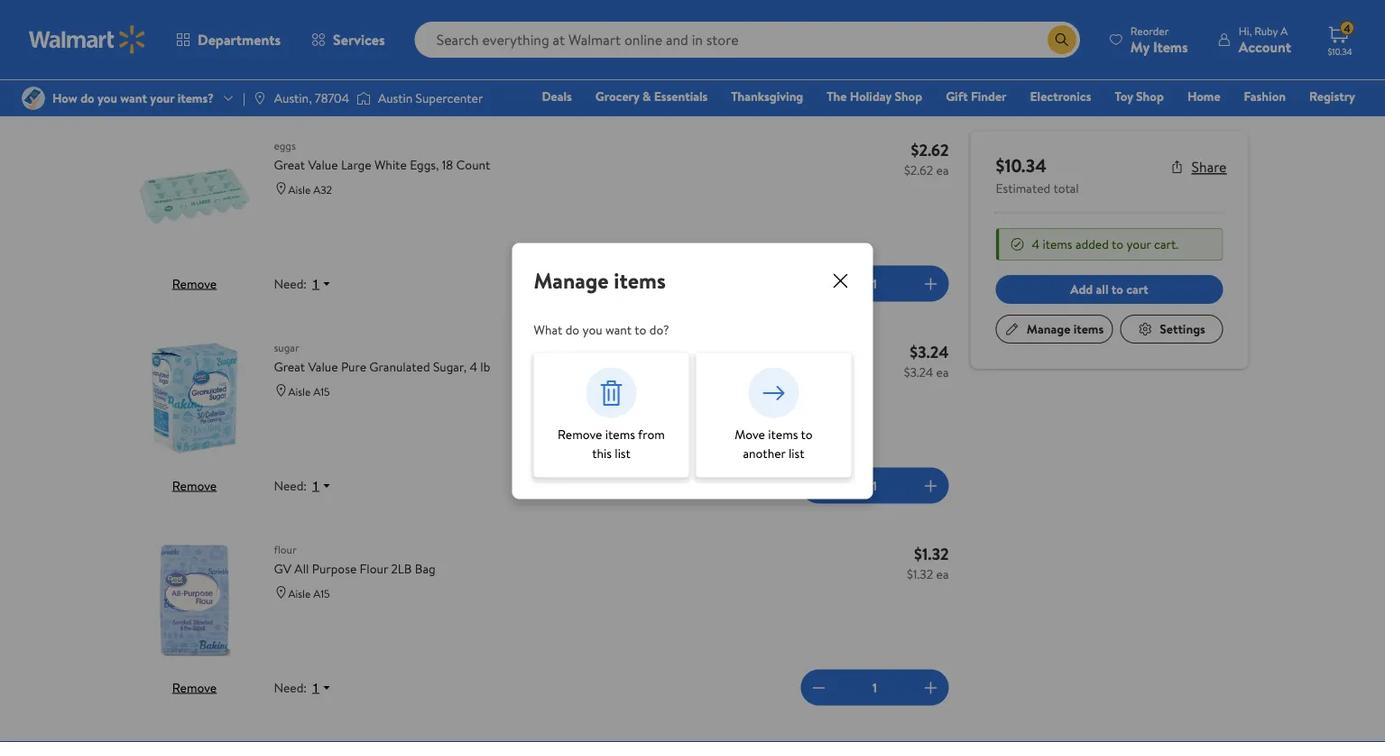 Task type: vqa. For each thing, say whether or not it's contained in the screenshot.
1st Ad disclaimer and feedback icon from the left
no



Task type: locate. For each thing, give the bounding box(es) containing it.
0 vertical spatial great
[[274, 156, 305, 174]]

items down all
[[1074, 320, 1104, 338]]

add an item to your list
[[137, 11, 265, 29]]

list up add an item to your list text field at the left of page
[[249, 11, 265, 29]]

2 a15 from the top
[[313, 586, 330, 602]]

1 vertical spatial value
[[308, 358, 338, 376]]

increase quantity great value large white eggs, 18 count, current quantity 1 image
[[920, 273, 942, 295]]

$10.34 up the estimated
[[996, 153, 1047, 178]]

1 left increase quantity gv all purpose flour 2lb bag, current quantity 1 image
[[873, 679, 877, 697]]

manage items up what do you want to do?
[[534, 266, 666, 296]]

3 remove button from the top
[[172, 679, 217, 697]]

1 ea from the top
[[937, 161, 949, 179]]

gv
[[274, 560, 292, 578]]

1 horizontal spatial add
[[480, 47, 506, 67]]

value inside "sugar great value pure granulated sugar, 4 lb"
[[308, 358, 338, 376]]

0 vertical spatial an
[[162, 11, 175, 29]]

1 shop from the left
[[895, 88, 923, 105]]

aisle a15 for $3.24
[[288, 384, 330, 399]]

2 aisle from the top
[[288, 384, 311, 399]]

3 aisle from the top
[[288, 586, 311, 602]]

1 vertical spatial aisle
[[288, 384, 311, 399]]

items up another
[[768, 426, 798, 444]]

1 vertical spatial a15
[[313, 586, 330, 602]]

an left item
[[162, 11, 175, 29]]

3 1 from the top
[[873, 679, 877, 697]]

estimated
[[996, 180, 1051, 197]]

thanksgiving
[[731, 88, 804, 105]]

1 vertical spatial add
[[480, 47, 506, 67]]

move
[[735, 426, 765, 444]]

eggs
[[274, 138, 296, 153]]

1 horizontal spatial manage items
[[1027, 320, 1104, 338]]

items inside 4 items added to your cart. alert
[[1043, 236, 1073, 253]]

item
[[178, 11, 204, 29]]

0 vertical spatial your
[[221, 11, 246, 29]]

1 vertical spatial remove button
[[172, 477, 217, 495]]

1 remove button from the top
[[172, 275, 217, 292]]

0 vertical spatial value
[[308, 156, 338, 174]]

$2.62
[[911, 138, 949, 161], [904, 161, 934, 179]]

0 vertical spatial ea
[[937, 161, 949, 179]]

manage items
[[534, 266, 666, 296], [1027, 320, 1104, 338]]

1 aisle a15 from the top
[[288, 384, 330, 399]]

ea
[[937, 161, 949, 179], [937, 363, 949, 381], [937, 565, 949, 583]]

4 items added to your cart. status
[[996, 228, 1224, 261]]

great value pure granulated sugar, 4 lb link
[[274, 358, 882, 377]]

3 need: from the top
[[274, 679, 307, 697]]

4 up registry "link"
[[1344, 20, 1351, 36]]

2 remove button from the top
[[172, 477, 217, 495]]

toy shop
[[1115, 88, 1164, 105]]

electronics
[[1030, 88, 1092, 105]]

value left pure
[[308, 358, 338, 376]]

great inside eggs great value large white eggs, 18 count
[[274, 156, 305, 174]]

a15 down "sugar great value pure granulated sugar, 4 lb"
[[313, 384, 330, 399]]

add all to cart
[[1071, 281, 1149, 298]]

0 vertical spatial add
[[137, 11, 159, 29]]

manage up do
[[534, 266, 609, 296]]

2 need: from the top
[[274, 477, 307, 495]]

2 vertical spatial remove button
[[172, 679, 217, 697]]

like
[[205, 87, 221, 102]]

shop right toy
[[1137, 88, 1164, 105]]

value
[[308, 156, 338, 174], [308, 358, 338, 376]]

2 aisle a15 from the top
[[288, 586, 330, 602]]

great down sugar
[[274, 358, 305, 376]]

2 vertical spatial need:
[[274, 679, 307, 697]]

items up do?
[[614, 266, 666, 296]]

$10.34 up registry "link"
[[1328, 45, 1353, 57]]

value up "a32"
[[308, 156, 338, 174]]

grocery & essentials
[[596, 88, 708, 105]]

manage items down all
[[1027, 320, 1104, 338]]

items for from
[[605, 426, 635, 444]]

an
[[162, 11, 175, 29], [165, 87, 176, 102]]

0 horizontal spatial $10.34
[[996, 153, 1047, 178]]

a15
[[313, 384, 330, 399], [313, 586, 330, 602]]

0 vertical spatial a15
[[313, 384, 330, 399]]

0 vertical spatial $10.34
[[1328, 45, 1353, 57]]

grocery & essentials link
[[587, 87, 716, 106]]

aisle a32
[[288, 182, 332, 197]]

white
[[375, 156, 407, 174]]

3 ea from the top
[[937, 565, 949, 583]]

items inside manage items button
[[1074, 320, 1104, 338]]

manage items dialog
[[512, 243, 873, 500]]

0 horizontal spatial your
[[221, 11, 246, 29]]

aisle down all
[[288, 586, 311, 602]]

2 ea from the top
[[937, 363, 949, 381]]

added
[[1076, 236, 1109, 253]]

0 vertical spatial manage items
[[534, 266, 666, 296]]

from
[[638, 426, 665, 444]]

aisle a15
[[288, 384, 330, 399], [288, 586, 330, 602]]

0 horizontal spatial manage
[[534, 266, 609, 296]]

home
[[1188, 88, 1221, 105]]

home link
[[1180, 87, 1229, 106]]

electronics link
[[1022, 87, 1100, 106]]

manage down add all to cart button at top right
[[1027, 320, 1071, 338]]

ea down increase quantity great value pure granulated sugar, 4 lb, current quantity 1 image
[[937, 565, 949, 583]]

1 horizontal spatial shop
[[1137, 88, 1164, 105]]

or
[[253, 87, 263, 102]]

value for $3.24
[[308, 358, 338, 376]]

4 left added
[[1032, 236, 1040, 253]]

an left item,
[[165, 87, 176, 102]]

$3.24
[[910, 341, 949, 363], [904, 363, 934, 381]]

2 vertical spatial ea
[[937, 565, 949, 583]]

1 horizontal spatial your
[[1127, 236, 1151, 253]]

1 left increase quantity great value pure granulated sugar, 4 lb, current quantity 1 image
[[873, 477, 877, 495]]

2 great from the top
[[274, 358, 305, 376]]

2 horizontal spatial add
[[1071, 281, 1093, 298]]

large
[[341, 156, 372, 174]]

2 vertical spatial 4
[[470, 358, 477, 376]]

1 vertical spatial 1
[[873, 477, 877, 495]]

0 horizontal spatial shop
[[895, 88, 923, 105]]

aisle down sugar
[[288, 384, 311, 399]]

to
[[207, 11, 218, 29], [509, 47, 523, 67], [1112, 236, 1124, 253], [1112, 281, 1124, 298], [635, 321, 647, 338], [801, 426, 813, 444]]

your right item
[[221, 11, 246, 29]]

4 for 4
[[1344, 20, 1351, 36]]

$10.34 inside $10.34 estimated total
[[996, 153, 1047, 178]]

0 horizontal spatial add
[[137, 11, 159, 29]]

list
[[249, 11, 265, 29], [526, 47, 545, 67], [615, 445, 631, 463], [789, 445, 805, 463]]

2 vertical spatial 1
[[873, 679, 877, 697]]

total
[[1054, 180, 1079, 197]]

debit
[[1248, 113, 1278, 130]]

decrease quantity gv all purpose flour 2lb bag, current quantity 1 image
[[808, 677, 830, 699]]

items for added
[[1043, 236, 1073, 253]]

a15 down purpose
[[313, 586, 330, 602]]

your left cart.
[[1127, 236, 1151, 253]]

ea inside the $3.24 $3.24 ea
[[937, 363, 949, 381]]

eggs great value large white eggs, 18 count
[[274, 138, 490, 174]]

1 vertical spatial $10.34
[[996, 153, 1047, 178]]

your inside alert
[[1127, 236, 1151, 253]]

move items to another list button
[[696, 353, 852, 478]]

list right this
[[615, 445, 631, 463]]

great down eggs on the left top
[[274, 156, 305, 174]]

share
[[1192, 157, 1227, 177]]

$10.34
[[1328, 45, 1353, 57], [996, 153, 1047, 178]]

1 vertical spatial great
[[274, 358, 305, 376]]

great inside "sugar great value pure granulated sugar, 4 lb"
[[274, 358, 305, 376]]

1 horizontal spatial $10.34
[[1328, 45, 1353, 57]]

add for add an item to your list
[[137, 11, 159, 29]]

remove items from this list button
[[534, 353, 689, 478]]

an for enter
[[165, 87, 176, 102]]

0 vertical spatial 4
[[1344, 20, 1351, 36]]

shop right holiday at the right of the page
[[895, 88, 923, 105]]

Add an item to your list text field
[[137, 33, 444, 83]]

1 vertical spatial manage
[[1027, 320, 1071, 338]]

4 inside alert
[[1032, 236, 1040, 253]]

remove for $3.24
[[172, 477, 217, 495]]

0 vertical spatial manage
[[534, 266, 609, 296]]

1 vertical spatial aisle a15
[[288, 586, 330, 602]]

0 vertical spatial aisle
[[288, 182, 311, 197]]

1 great from the top
[[274, 156, 305, 174]]

1 a15 from the top
[[313, 384, 330, 399]]

1 vertical spatial manage items
[[1027, 320, 1104, 338]]

0 horizontal spatial manage items
[[534, 266, 666, 296]]

2 vertical spatial aisle
[[288, 586, 311, 602]]

1 horizontal spatial 4
[[1032, 236, 1040, 253]]

aisle a15 down all
[[288, 586, 330, 602]]

need:
[[274, 275, 307, 293], [274, 477, 307, 495], [274, 679, 307, 697]]

pure
[[341, 358, 366, 376]]

value for $2.62
[[308, 156, 338, 174]]

great for $2.62
[[274, 156, 305, 174]]

1 need: from the top
[[274, 275, 307, 293]]

ea inside $2.62 $2.62 ea
[[937, 161, 949, 179]]

1 aisle from the top
[[288, 182, 311, 197]]

4 left lb at the left of page
[[470, 358, 477, 376]]

$10.34 estimated total
[[996, 153, 1079, 197]]

1 right the 'close dialog' icon
[[873, 275, 877, 293]]

0 horizontal spatial 4
[[470, 358, 477, 376]]

items left added
[[1043, 236, 1073, 253]]

aisle a15 for $1.32
[[288, 586, 330, 602]]

2 value from the top
[[308, 358, 338, 376]]

items up this
[[605, 426, 635, 444]]

remove for $1.32
[[172, 679, 217, 697]]

items inside remove items from this list
[[605, 426, 635, 444]]

list inside move items to another list
[[789, 445, 805, 463]]

one debit link
[[1209, 112, 1287, 131]]

items inside move items to another list
[[768, 426, 798, 444]]

aisle a15 down sugar
[[288, 384, 330, 399]]

1 vertical spatial your
[[1127, 236, 1151, 253]]

increase quantity great value pure granulated sugar, 4 lb, current quantity 1 image
[[920, 475, 942, 497]]

an for add
[[162, 11, 175, 29]]

manage
[[534, 266, 609, 296], [1027, 320, 1071, 338]]

$10.34 for $10.34
[[1328, 45, 1353, 57]]

enter
[[137, 87, 162, 102]]

aisle for $1.32
[[288, 586, 311, 602]]

1 horizontal spatial manage
[[1027, 320, 1071, 338]]

another
[[743, 445, 786, 463]]

your
[[221, 11, 246, 29], [1127, 236, 1151, 253]]

flour gv all purpose flour 2lb bag
[[274, 542, 436, 578]]

2 vertical spatial add
[[1071, 281, 1093, 298]]

flour
[[274, 542, 297, 557]]

0 vertical spatial aisle a15
[[288, 384, 330, 399]]

Walmart Site-Wide search field
[[415, 22, 1080, 58]]

1 vertical spatial an
[[165, 87, 176, 102]]

2 1 from the top
[[873, 477, 877, 495]]

great
[[274, 156, 305, 174], [274, 358, 305, 376]]

ea down gift
[[937, 161, 949, 179]]

0 vertical spatial 1
[[873, 275, 877, 293]]

remove button
[[172, 275, 217, 292], [172, 477, 217, 495], [172, 679, 217, 697]]

1 value from the top
[[308, 156, 338, 174]]

0 vertical spatial remove button
[[172, 275, 217, 292]]

1 vertical spatial need:
[[274, 477, 307, 495]]

ea down increase quantity great value large white eggs, 18 count, current quantity 1 image
[[937, 363, 949, 381]]

gift
[[946, 88, 968, 105]]

holiday
[[850, 88, 892, 105]]

$3.24 $3.24 ea
[[904, 341, 949, 381]]

ea inside $1.32 $1.32 ea
[[937, 565, 949, 583]]

aisle left "a32"
[[288, 182, 311, 197]]

value inside eggs great value large white eggs, 18 count
[[308, 156, 338, 174]]

1 vertical spatial ea
[[937, 363, 949, 381]]

sugar
[[274, 340, 299, 355]]

list right another
[[789, 445, 805, 463]]

4 items added to your cart. alert
[[996, 228, 1224, 261]]

0 vertical spatial need:
[[274, 275, 307, 293]]

2 horizontal spatial 4
[[1344, 20, 1351, 36]]

1 vertical spatial 4
[[1032, 236, 1040, 253]]



Task type: describe. For each thing, give the bounding box(es) containing it.
manage items inside 'dialog'
[[534, 266, 666, 296]]

all
[[1096, 281, 1109, 298]]

registry link
[[1302, 87, 1364, 106]]

$2.62 $2.62 ea
[[904, 138, 949, 179]]

this
[[592, 445, 612, 463]]

grocery
[[596, 88, 640, 105]]

purpose
[[312, 560, 357, 578]]

a32
[[313, 182, 332, 197]]

do?
[[650, 321, 669, 338]]

add to list
[[480, 47, 545, 67]]

manage items button
[[996, 315, 1113, 344]]

remove button for $2.62
[[172, 275, 217, 292]]

manage items inside button
[[1027, 320, 1104, 338]]

great value large white eggs, 18 count link
[[274, 156, 882, 175]]

enter an item, like "milk" or "coffee".
[[137, 87, 304, 102]]

$1.32 $1.32 ea
[[907, 543, 949, 583]]

aisle for $2.62
[[288, 182, 311, 197]]

fashion link
[[1236, 87, 1294, 106]]

you
[[583, 321, 603, 338]]

need: for $2.62
[[274, 275, 307, 293]]

$10.34 for $10.34 estimated total
[[996, 153, 1047, 178]]

to inside alert
[[1112, 236, 1124, 253]]

4 for 4 items added to your cart.
[[1032, 236, 1040, 253]]

settings
[[1160, 320, 1206, 338]]

list up deals 'link'
[[526, 47, 545, 67]]

walmart image
[[29, 25, 146, 54]]

item,
[[179, 87, 202, 102]]

gv all purpose flour 2lb bag link
[[274, 560, 882, 579]]

thanksgiving link
[[723, 87, 812, 106]]

1 1 from the top
[[873, 275, 877, 293]]

the holiday shop
[[827, 88, 923, 105]]

cart.
[[1154, 236, 1179, 253]]

sugar great value pure granulated sugar, 4 lb
[[274, 340, 490, 376]]

remove button for $1.32
[[172, 679, 217, 697]]

increase quantity gv all purpose flour 2lb bag, current quantity 1 image
[[920, 677, 942, 699]]

manage inside button
[[1027, 320, 1071, 338]]

count
[[456, 156, 490, 174]]

finder
[[971, 88, 1007, 105]]

lb
[[480, 358, 490, 376]]

4 items added to your cart.
[[1032, 236, 1179, 253]]

close dialog image
[[830, 270, 852, 292]]

need: for $3.24
[[274, 477, 307, 495]]

to inside move items to another list
[[801, 426, 813, 444]]

ea for $3.24
[[937, 363, 949, 381]]

2lb
[[391, 560, 412, 578]]

the
[[827, 88, 847, 105]]

1 for $3.24
[[873, 477, 877, 495]]

what do you want to do?
[[534, 321, 669, 338]]

bag
[[415, 560, 436, 578]]

sugar,
[[433, 358, 467, 376]]

fashion
[[1244, 88, 1286, 105]]

items for to
[[768, 426, 798, 444]]

your for cart.
[[1127, 236, 1151, 253]]

your for list
[[221, 11, 246, 29]]

ea for $1.32
[[937, 565, 949, 583]]

list inside remove items from this list
[[615, 445, 631, 463]]

decrease quantity great value pure granulated sugar, 4 lb, current quantity 1 image
[[808, 475, 830, 497]]

"coffee".
[[265, 87, 304, 102]]

flour
[[360, 560, 388, 578]]

remove items from this list
[[558, 426, 665, 463]]

add all to cart button
[[996, 275, 1224, 304]]

move items to another list
[[735, 426, 813, 463]]

one
[[1217, 113, 1245, 130]]

registry
[[1310, 88, 1356, 105]]

what
[[534, 321, 563, 338]]

settings button
[[1121, 315, 1224, 344]]

granulated
[[369, 358, 430, 376]]

toy
[[1115, 88, 1133, 105]]

aisle for $3.24
[[288, 384, 311, 399]]

Search search field
[[415, 22, 1080, 58]]

gift finder link
[[938, 87, 1015, 106]]

$2.62 down the holiday shop at top
[[904, 161, 934, 179]]

1 for $1.32
[[873, 679, 877, 697]]

$2.62 down gift
[[911, 138, 949, 161]]

add for add all to cart
[[1071, 281, 1093, 298]]

essentials
[[654, 88, 708, 105]]

manage inside 'dialog'
[[534, 266, 609, 296]]

do
[[566, 321, 580, 338]]

18
[[442, 156, 453, 174]]

remove button for $3.24
[[172, 477, 217, 495]]

remove for $2.62
[[172, 275, 217, 292]]

registry one debit
[[1217, 88, 1356, 130]]

eggs,
[[410, 156, 439, 174]]

want
[[606, 321, 632, 338]]

share button
[[1170, 157, 1227, 177]]

a15 for $3.24
[[313, 384, 330, 399]]

ea for $2.62
[[937, 161, 949, 179]]

walmart+ link
[[1294, 112, 1364, 131]]

a15 for $1.32
[[313, 586, 330, 602]]

great for $3.24
[[274, 358, 305, 376]]

toy shop link
[[1107, 87, 1172, 106]]

gift finder
[[946, 88, 1007, 105]]

deals
[[542, 88, 572, 105]]

all
[[295, 560, 309, 578]]

"milk"
[[223, 87, 250, 102]]

walmart+
[[1302, 113, 1356, 130]]

remove inside remove items from this list
[[558, 426, 602, 444]]

add to list button
[[458, 39, 567, 75]]

the holiday shop link
[[819, 87, 931, 106]]

cart
[[1127, 281, 1149, 298]]

2 shop from the left
[[1137, 88, 1164, 105]]

4 inside "sugar great value pure granulated sugar, 4 lb"
[[470, 358, 477, 376]]

need: for $1.32
[[274, 679, 307, 697]]

add for add to list
[[480, 47, 506, 67]]

deals link
[[534, 87, 580, 106]]



